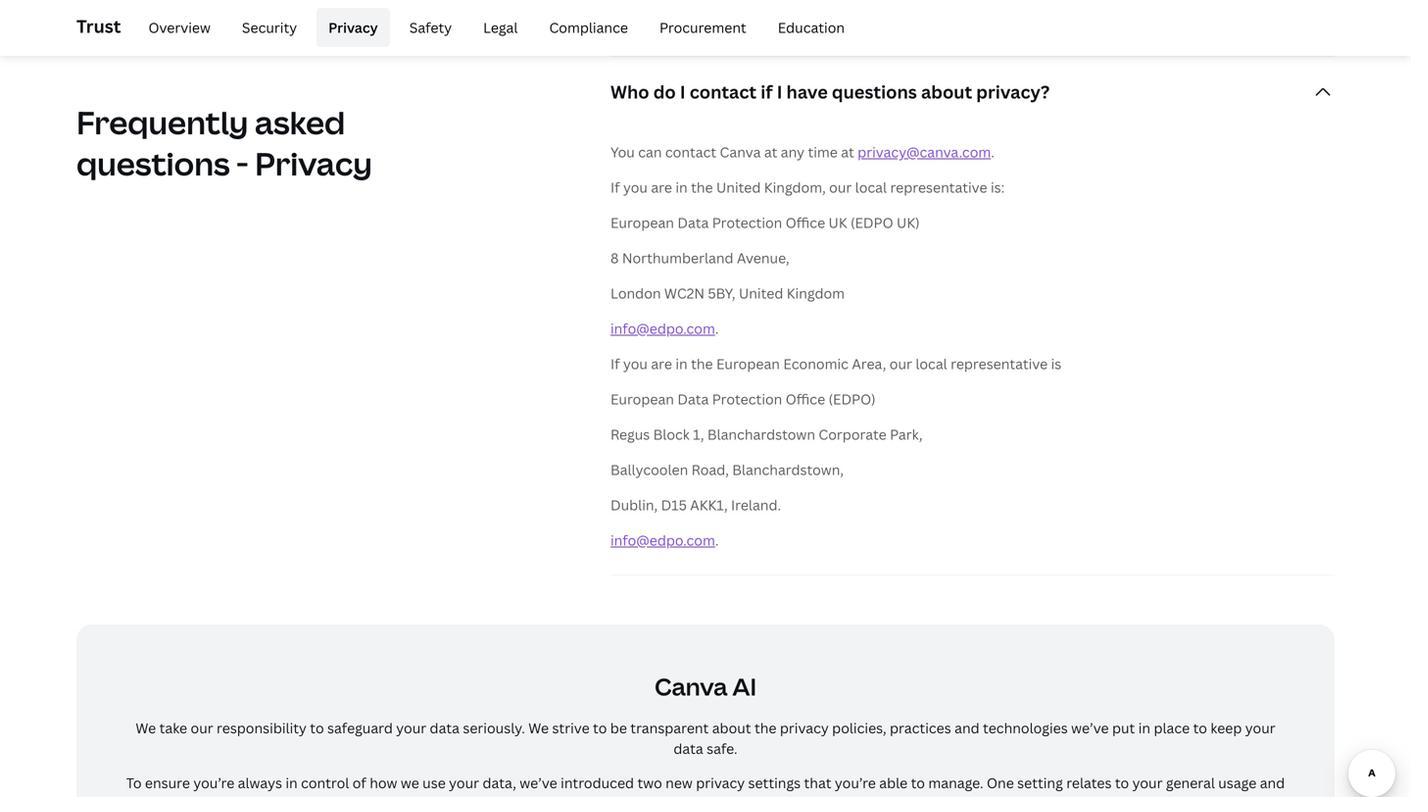 Task type: describe. For each thing, give the bounding box(es) containing it.
any
[[781, 143, 805, 161]]

1 vertical spatial new
[[592, 794, 619, 797]]

0 vertical spatial canva
[[720, 143, 761, 161]]

to ensure you're always in control of how we use your data, we've introduced two new privacy settings that you're able to manage. one setting relates to your general usage and activity data, and the other setting relates to your user content. these new settings let you choose the type of data you're comfortable sharing with us, and how we may (or ma
[[126, 774, 1286, 797]]

european for european data protection office (edpo)
[[611, 390, 674, 408]]

2 info@edpo.com from the top
[[611, 531, 716, 549]]

overview link
[[137, 8, 222, 47]]

menu bar containing overview
[[129, 8, 857, 47]]

ballycoolen
[[611, 460, 688, 479]]

is
[[1052, 354, 1062, 373]]

one
[[987, 774, 1014, 792]]

1 vertical spatial contact
[[666, 143, 717, 161]]

are for if you are in the united kingdom, our local representative is:
[[651, 178, 672, 197]]

responsibility
[[217, 719, 307, 737]]

0 vertical spatial our
[[830, 178, 852, 197]]

0 vertical spatial united
[[717, 178, 761, 197]]

if for if you are in the european economic area, our local representative is
[[611, 354, 620, 373]]

we've inside to ensure you're always in control of how we use your data, we've introduced two new privacy settings that you're able to manage. one setting relates to your general usage and activity data, and the other setting relates to your user content. these new settings let you choose the type of data you're comfortable sharing with us, and how we may (or ma
[[520, 774, 558, 792]]

activity
[[126, 794, 175, 797]]

other
[[270, 794, 306, 797]]

sharing
[[1018, 794, 1066, 797]]

the down always
[[244, 794, 266, 797]]

park,
[[890, 425, 923, 444]]

we've inside "we take our responsibility to safeguard your data seriously. we strive to be transparent about the privacy policies, practices and technologies we've put in place to keep your data safe."
[[1072, 719, 1109, 737]]

privacy for policies,
[[780, 719, 829, 737]]

trust
[[76, 14, 121, 38]]

practices
[[890, 719, 952, 737]]

office for uk
[[786, 213, 826, 232]]

you
[[611, 143, 635, 161]]

0 horizontal spatial local
[[856, 178, 887, 197]]

data for european data protection office uk (edpo uk)
[[678, 213, 709, 232]]

you inside to ensure you're always in control of how we use your data, we've introduced two new privacy settings that you're able to manage. one setting relates to your general usage and activity data, and the other setting relates to your user content. these new settings let you choose the type of data you're comfortable sharing with us, and how we may (or ma
[[699, 794, 724, 797]]

0 horizontal spatial we
[[401, 774, 419, 792]]

economic
[[784, 354, 849, 373]]

canva's sub-processors .
[[626, 18, 787, 36]]

content.
[[490, 794, 546, 797]]

let
[[678, 794, 696, 797]]

1 vertical spatial representative
[[951, 354, 1048, 373]]

the left type
[[778, 794, 800, 797]]

general
[[1167, 774, 1216, 792]]

asked
[[255, 101, 345, 144]]

protection for (edpo)
[[712, 390, 783, 408]]

european data protection office (edpo)
[[611, 390, 876, 408]]

area,
[[852, 354, 887, 373]]

time
[[808, 143, 838, 161]]

you can contact canva at any time at privacy@canva.com .
[[611, 143, 995, 161]]

8
[[611, 248, 619, 267]]

these
[[550, 794, 589, 797]]

london
[[611, 284, 661, 302]]

kingdom
[[787, 284, 845, 302]]

you for if you are in the european economic area, our local representative is
[[623, 354, 648, 373]]

education
[[778, 18, 845, 37]]

procurement
[[660, 18, 747, 37]]

choose
[[727, 794, 775, 797]]

data inside to ensure you're always in control of how we use your data, we've introduced two new privacy settings that you're able to manage. one setting relates to your general usage and activity data, and the other setting relates to your user content. these new settings let you choose the type of data you're comfortable sharing with us, and how we may (or ma
[[854, 794, 884, 797]]

to left safeguard
[[310, 719, 324, 737]]

overview
[[148, 18, 211, 37]]

1 horizontal spatial data
[[674, 739, 704, 758]]

0 vertical spatial new
[[666, 774, 693, 792]]

1,
[[693, 425, 704, 444]]

8 northumberland avenue,
[[611, 248, 790, 267]]

2 we from the left
[[529, 719, 549, 737]]

2 info@edpo.com link from the top
[[611, 531, 716, 549]]

regus
[[611, 425, 650, 444]]

security link
[[230, 8, 309, 47]]

frequently
[[76, 101, 248, 144]]

0 horizontal spatial setting
[[309, 794, 355, 797]]

1 vertical spatial united
[[739, 284, 784, 302]]

d15
[[661, 496, 687, 514]]

blanchardstown,
[[733, 460, 844, 479]]

who do i contact if i have questions about privacy? button
[[611, 57, 1335, 127]]

two
[[638, 774, 662, 792]]

able
[[880, 774, 908, 792]]

transparent
[[631, 719, 709, 737]]

if you are in the united kingdom, our local representative is:
[[611, 178, 1005, 197]]

0 horizontal spatial settings
[[623, 794, 675, 797]]

(edpo)
[[829, 390, 876, 408]]

questions inside who do i contact if i have questions about privacy? dropdown button
[[832, 80, 917, 104]]

canva's sub-processors link
[[626, 18, 783, 36]]

your left "general"
[[1133, 774, 1163, 792]]

canva's
[[626, 18, 677, 36]]

have
[[787, 80, 828, 104]]

that
[[804, 774, 832, 792]]

introduced
[[561, 774, 634, 792]]

1 horizontal spatial of
[[837, 794, 851, 797]]

1 vertical spatial data,
[[179, 794, 213, 797]]

. down akk1,
[[716, 531, 719, 549]]

0 horizontal spatial you're
[[193, 774, 235, 792]]

and inside "we take our responsibility to safeguard your data seriously. we strive to be transparent about the privacy policies, practices and technologies we've put in place to keep your data safe."
[[955, 719, 980, 737]]

manage.
[[929, 774, 984, 792]]

sub-
[[681, 18, 710, 36]]

strive
[[552, 719, 590, 737]]

be
[[611, 719, 627, 737]]

uk
[[829, 213, 848, 232]]

can
[[638, 143, 662, 161]]

your right keep
[[1246, 719, 1276, 737]]

take
[[159, 719, 187, 737]]

(edpo
[[851, 213, 894, 232]]

1 horizontal spatial you're
[[835, 774, 876, 792]]

control
[[301, 774, 349, 792]]

about inside "we take our responsibility to safeguard your data seriously. we strive to be transparent about the privacy policies, practices and technologies we've put in place to keep your data safe."
[[712, 719, 752, 737]]

to up us,
[[1116, 774, 1130, 792]]

user
[[458, 794, 487, 797]]

type
[[804, 794, 834, 797]]

. up 'is:'
[[991, 143, 995, 161]]

if you are in the european economic area, our local representative is
[[611, 354, 1062, 373]]

seriously.
[[463, 719, 525, 737]]

contact inside who do i contact if i have questions about privacy? dropdown button
[[690, 80, 757, 104]]

policies,
[[833, 719, 887, 737]]

in inside "we take our responsibility to safeguard your data seriously. we strive to be transparent about the privacy policies, practices and technologies we've put in place to keep your data safe."
[[1139, 719, 1151, 737]]

privacy@canva.com
[[858, 143, 991, 161]]

london wc2n 5by, united kingdom
[[611, 284, 845, 302]]

you for if you are in the united kingdom, our local representative is:
[[623, 178, 648, 197]]

2 at from the left
[[841, 143, 855, 161]]

safe.
[[707, 739, 738, 758]]

ensure
[[145, 774, 190, 792]]

info@edpo.com . for 2nd 'info@edpo.com' link from the top of the page
[[611, 531, 719, 549]]



Task type: vqa. For each thing, say whether or not it's contained in the screenshot.
Main menu bar
no



Task type: locate. For each thing, give the bounding box(es) containing it.
1 are from the top
[[651, 178, 672, 197]]

and
[[955, 719, 980, 737], [1260, 774, 1285, 792], [216, 794, 241, 797], [1123, 794, 1148, 797]]

privacy left "safety" link
[[329, 18, 378, 37]]

0 vertical spatial how
[[370, 774, 397, 792]]

relates down safeguard
[[358, 794, 404, 797]]

with
[[1069, 794, 1098, 797]]

if for if you are in the united kingdom, our local representative is:
[[611, 178, 620, 197]]

office left uk
[[786, 213, 826, 232]]

block
[[654, 425, 690, 444]]

we've left put at the right of page
[[1072, 719, 1109, 737]]

data for european data protection office (edpo)
[[678, 390, 709, 408]]

1 horizontal spatial relates
[[1067, 774, 1112, 792]]

and right practices
[[955, 719, 980, 737]]

1 horizontal spatial local
[[916, 354, 948, 373]]

safety link
[[398, 8, 464, 47]]

1 vertical spatial about
[[712, 719, 752, 737]]

privacy inside "we take our responsibility to safeguard your data seriously. we strive to be transparent about the privacy policies, practices and technologies we've put in place to keep your data safe."
[[780, 719, 829, 737]]

contact
[[690, 80, 757, 104], [666, 143, 717, 161]]

2 horizontal spatial data
[[854, 794, 884, 797]]

place
[[1154, 719, 1190, 737]]

1 vertical spatial office
[[786, 390, 826, 408]]

and right 'usage' at the right of page
[[1260, 774, 1285, 792]]

settings
[[749, 774, 801, 792], [623, 794, 675, 797]]

i
[[680, 80, 686, 104], [777, 80, 783, 104]]

wc2n
[[665, 284, 705, 302]]

1 vertical spatial data
[[674, 739, 704, 758]]

you down the london
[[623, 354, 648, 373]]

our right take at left
[[191, 719, 213, 737]]

0 horizontal spatial we
[[136, 719, 156, 737]]

0 vertical spatial of
[[353, 774, 367, 792]]

info@edpo.com down d15
[[611, 531, 716, 549]]

privacy for settings
[[696, 774, 745, 792]]

1 vertical spatial settings
[[623, 794, 675, 797]]

corporate
[[819, 425, 887, 444]]

1 horizontal spatial we
[[1183, 794, 1201, 797]]

how
[[370, 774, 397, 792], [1152, 794, 1179, 797]]

1 vertical spatial setting
[[309, 794, 355, 797]]

local right area,
[[916, 354, 948, 373]]

1 horizontal spatial new
[[666, 774, 693, 792]]

data up 1,
[[678, 390, 709, 408]]

questions inside frequently asked questions - privacy
[[76, 142, 230, 185]]

1 vertical spatial local
[[916, 354, 948, 373]]

2 data from the top
[[678, 390, 709, 408]]

us,
[[1101, 794, 1120, 797]]

of right type
[[837, 794, 851, 797]]

in
[[676, 178, 688, 197], [676, 354, 688, 373], [1139, 719, 1151, 737], [286, 774, 298, 792]]

2 are from the top
[[651, 354, 672, 373]]

setting up sharing
[[1018, 774, 1063, 792]]

are down can
[[651, 178, 672, 197]]

info@edpo.com link down wc2n
[[611, 319, 716, 338]]

1 vertical spatial canva
[[655, 671, 728, 702]]

info@edpo.com link down d15
[[611, 531, 716, 549]]

you're down able
[[888, 794, 929, 797]]

0 vertical spatial you
[[623, 178, 648, 197]]

0 horizontal spatial questions
[[76, 142, 230, 185]]

about
[[921, 80, 973, 104], [712, 719, 752, 737]]

compliance
[[549, 18, 628, 37]]

0 vertical spatial we've
[[1072, 719, 1109, 737]]

0 vertical spatial questions
[[832, 80, 917, 104]]

relates up with
[[1067, 774, 1112, 792]]

questions left -
[[76, 142, 230, 185]]

privacy inside to ensure you're always in control of how we use your data, we've introduced two new privacy settings that you're able to manage. one setting relates to your general usage and activity data, and the other setting relates to your user content. these new settings let you choose the type of data you're comfortable sharing with us, and how we may (or ma
[[696, 774, 745, 792]]

data down able
[[854, 794, 884, 797]]

to right able
[[911, 774, 925, 792]]

1 horizontal spatial settings
[[749, 774, 801, 792]]

questions right 'have'
[[832, 80, 917, 104]]

we take our responsibility to safeguard your data seriously. we strive to be transparent about the privacy policies, practices and technologies we've put in place to keep your data safe.
[[136, 719, 1276, 758]]

your up user
[[449, 774, 479, 792]]

european data protection office uk (edpo uk)
[[611, 213, 920, 232]]

we left use
[[401, 774, 419, 792]]

if
[[611, 178, 620, 197], [611, 354, 620, 373]]

you're right that
[[835, 774, 876, 792]]

comfortable
[[932, 794, 1014, 797]]

0 horizontal spatial data,
[[179, 794, 213, 797]]

contact right can
[[666, 143, 717, 161]]

1 info@edpo.com . from the top
[[611, 319, 719, 338]]

0 vertical spatial european
[[611, 213, 674, 232]]

are up block
[[651, 354, 672, 373]]

european
[[611, 213, 674, 232], [717, 354, 780, 373], [611, 390, 674, 408]]

to
[[126, 774, 142, 792]]

0 vertical spatial representative
[[891, 178, 988, 197]]

1 vertical spatial info@edpo.com .
[[611, 531, 719, 549]]

1 vertical spatial european
[[717, 354, 780, 373]]

2 vertical spatial european
[[611, 390, 674, 408]]

we've up content.
[[520, 774, 558, 792]]

1 if from the top
[[611, 178, 620, 197]]

0 horizontal spatial our
[[191, 719, 213, 737]]

1 horizontal spatial i
[[777, 80, 783, 104]]

dublin, d15 akk1, ireland.
[[611, 496, 781, 514]]

1 horizontal spatial data,
[[483, 774, 517, 792]]

european up european data protection office (edpo)
[[717, 354, 780, 373]]

0 vertical spatial settings
[[749, 774, 801, 792]]

european up '8'
[[611, 213, 674, 232]]

ballycoolen road, blanchardstown,
[[611, 460, 844, 479]]

ai
[[733, 671, 757, 702]]

privacy up choose
[[696, 774, 745, 792]]

at left "any"
[[765, 143, 778, 161]]

0 vertical spatial if
[[611, 178, 620, 197]]

data, down the ensure
[[179, 794, 213, 797]]

2 vertical spatial our
[[191, 719, 213, 737]]

the down the "ai"
[[755, 719, 777, 737]]

ireland.
[[731, 496, 781, 514]]

privacy right -
[[255, 142, 372, 185]]

how left use
[[370, 774, 397, 792]]

. down the 5by,
[[716, 319, 719, 338]]

privacy left policies, at the bottom of page
[[780, 719, 829, 737]]

united down 'avenue,'
[[739, 284, 784, 302]]

2 horizontal spatial you're
[[888, 794, 929, 797]]

usage
[[1219, 774, 1257, 792]]

info@edpo.com . down d15
[[611, 531, 719, 549]]

contact left if
[[690, 80, 757, 104]]

1 horizontal spatial privacy
[[780, 719, 829, 737]]

to left user
[[407, 794, 421, 797]]

0 horizontal spatial new
[[592, 794, 619, 797]]

i right if
[[777, 80, 783, 104]]

0 vertical spatial data,
[[483, 774, 517, 792]]

we left strive on the bottom left of page
[[529, 719, 549, 737]]

road,
[[692, 460, 729, 479]]

0 horizontal spatial how
[[370, 774, 397, 792]]

and down always
[[216, 794, 241, 797]]

1 vertical spatial are
[[651, 354, 672, 373]]

in right put at the right of page
[[1139, 719, 1151, 737]]

you right let
[[699, 794, 724, 797]]

0 vertical spatial data
[[678, 213, 709, 232]]

canva left "any"
[[720, 143, 761, 161]]

canva up "transparent"
[[655, 671, 728, 702]]

education link
[[766, 8, 857, 47]]

data
[[430, 719, 460, 737], [674, 739, 704, 758], [854, 794, 884, 797]]

united
[[717, 178, 761, 197], [739, 284, 784, 302]]

1 we from the left
[[136, 719, 156, 737]]

privacy
[[780, 719, 829, 737], [696, 774, 745, 792]]

security
[[242, 18, 297, 37]]

if down the you on the left top
[[611, 178, 620, 197]]

0 horizontal spatial of
[[353, 774, 367, 792]]

blanchardstown
[[708, 425, 816, 444]]

info@edpo.com .
[[611, 319, 719, 338], [611, 531, 719, 549]]

in up northumberland
[[676, 178, 688, 197]]

representative left the is
[[951, 354, 1048, 373]]

0 vertical spatial privacy
[[329, 18, 378, 37]]

privacy inside frequently asked questions - privacy
[[255, 142, 372, 185]]

canva
[[720, 143, 761, 161], [655, 671, 728, 702]]

technologies
[[983, 719, 1068, 737]]

0 vertical spatial relates
[[1067, 774, 1112, 792]]

new
[[666, 774, 693, 792], [592, 794, 619, 797]]

the up european data protection office (edpo)
[[691, 354, 713, 373]]

keep
[[1211, 719, 1242, 737]]

is:
[[991, 178, 1005, 197]]

2 if from the top
[[611, 354, 620, 373]]

1 office from the top
[[786, 213, 826, 232]]

who do i contact if i have questions about privacy?
[[611, 80, 1050, 104]]

setting down control
[[309, 794, 355, 797]]

2 protection from the top
[[712, 390, 783, 408]]

how down "general"
[[1152, 794, 1179, 797]]

data up 8 northumberland avenue,
[[678, 213, 709, 232]]

processors
[[710, 18, 783, 36]]

1 vertical spatial of
[[837, 794, 851, 797]]

0 vertical spatial info@edpo.com .
[[611, 319, 719, 338]]

1 vertical spatial info@edpo.com link
[[611, 531, 716, 549]]

office down economic
[[786, 390, 826, 408]]

to left be
[[593, 719, 607, 737]]

5by,
[[708, 284, 736, 302]]

we left take at left
[[136, 719, 156, 737]]

questions
[[832, 80, 917, 104], [76, 142, 230, 185]]

new down introduced
[[592, 794, 619, 797]]

settings down two
[[623, 794, 675, 797]]

2 info@edpo.com . from the top
[[611, 531, 719, 549]]

0 vertical spatial local
[[856, 178, 887, 197]]

to left keep
[[1194, 719, 1208, 737]]

protection for uk
[[712, 213, 783, 232]]

akk1,
[[690, 496, 728, 514]]

if
[[761, 80, 773, 104]]

you down the you on the left top
[[623, 178, 648, 197]]

1 vertical spatial we
[[1183, 794, 1201, 797]]

info@edpo.com
[[611, 319, 716, 338], [611, 531, 716, 549]]

at
[[765, 143, 778, 161], [841, 143, 855, 161]]

settings up choose
[[749, 774, 801, 792]]

0 vertical spatial contact
[[690, 80, 757, 104]]

safety
[[410, 18, 452, 37]]

about up safe.
[[712, 719, 752, 737]]

0 vertical spatial info@edpo.com link
[[611, 319, 716, 338]]

info@edpo.com . for second 'info@edpo.com' link from the bottom
[[611, 319, 719, 338]]

0 horizontal spatial about
[[712, 719, 752, 737]]

legal
[[483, 18, 518, 37]]

our
[[830, 178, 852, 197], [890, 354, 913, 373], [191, 719, 213, 737]]

office for (edpo)
[[786, 390, 826, 408]]

1 vertical spatial our
[[890, 354, 913, 373]]

1 info@edpo.com link from the top
[[611, 319, 716, 338]]

data, up content.
[[483, 774, 517, 792]]

in up other
[[286, 774, 298, 792]]

and right us,
[[1123, 794, 1148, 797]]

0 vertical spatial setting
[[1018, 774, 1063, 792]]

1 vertical spatial protection
[[712, 390, 783, 408]]

info@edpo.com . down wc2n
[[611, 319, 719, 338]]

.
[[783, 18, 787, 36], [991, 143, 995, 161], [716, 319, 719, 338], [716, 531, 719, 549]]

1 vertical spatial privacy
[[696, 774, 745, 792]]

in inside to ensure you're always in control of how we use your data, we've introduced two new privacy settings that you're able to manage. one setting relates to your general usage and activity data, and the other setting relates to your user content. these new settings let you choose the type of data you're comfortable sharing with us, and how we may (or ma
[[286, 774, 298, 792]]

european up the regus
[[611, 390, 674, 408]]

office
[[786, 213, 826, 232], [786, 390, 826, 408]]

2 vertical spatial data
[[854, 794, 884, 797]]

1 data from the top
[[678, 213, 709, 232]]

1 horizontal spatial about
[[921, 80, 973, 104]]

are for if you are in the european economic area, our local representative is
[[651, 354, 672, 373]]

1 at from the left
[[765, 143, 778, 161]]

0 vertical spatial office
[[786, 213, 826, 232]]

1 horizontal spatial questions
[[832, 80, 917, 104]]

1 vertical spatial data
[[678, 390, 709, 408]]

0 vertical spatial are
[[651, 178, 672, 197]]

1 vertical spatial info@edpo.com
[[611, 531, 716, 549]]

you're left always
[[193, 774, 235, 792]]

new up let
[[666, 774, 693, 792]]

united up european data protection office uk (edpo uk)
[[717, 178, 761, 197]]

0 horizontal spatial privacy
[[696, 774, 745, 792]]

2 horizontal spatial our
[[890, 354, 913, 373]]

our inside "we take our responsibility to safeguard your data seriously. we strive to be transparent about the privacy policies, practices and technologies we've put in place to keep your data safe."
[[191, 719, 213, 737]]

2 office from the top
[[786, 390, 826, 408]]

you
[[623, 178, 648, 197], [623, 354, 648, 373], [699, 794, 724, 797]]

procurement link
[[648, 8, 759, 47]]

at right time
[[841, 143, 855, 161]]

of right control
[[353, 774, 367, 792]]

in down wc2n
[[676, 354, 688, 373]]

privacy link
[[317, 8, 390, 47]]

do
[[654, 80, 676, 104]]

2 i from the left
[[777, 80, 783, 104]]

0 horizontal spatial data
[[430, 719, 460, 737]]

data left seriously.
[[430, 719, 460, 737]]

protection up 'avenue,'
[[712, 213, 783, 232]]

about inside dropdown button
[[921, 80, 973, 104]]

the up 8 northumberland avenue,
[[691, 178, 713, 197]]

protection up blanchardstown
[[712, 390, 783, 408]]

1 vertical spatial privacy
[[255, 142, 372, 185]]

privacy?
[[977, 80, 1050, 104]]

frequently asked questions - privacy
[[76, 101, 372, 185]]

european for european data protection office uk (edpo uk)
[[611, 213, 674, 232]]

who
[[611, 80, 650, 104]]

1 horizontal spatial our
[[830, 178, 852, 197]]

our right area,
[[890, 354, 913, 373]]

menu bar
[[129, 8, 857, 47]]

0 vertical spatial protection
[[712, 213, 783, 232]]

1 vertical spatial how
[[1152, 794, 1179, 797]]

canva ai
[[655, 671, 757, 702]]

1 vertical spatial you
[[623, 354, 648, 373]]

0 vertical spatial about
[[921, 80, 973, 104]]

1 protection from the top
[[712, 213, 783, 232]]

compliance link
[[538, 8, 640, 47]]

data down "transparent"
[[674, 739, 704, 758]]

to
[[310, 719, 324, 737], [593, 719, 607, 737], [1194, 719, 1208, 737], [911, 774, 925, 792], [1116, 774, 1130, 792], [407, 794, 421, 797]]

the inside "we take our responsibility to safeguard your data seriously. we strive to be transparent about the privacy policies, practices and technologies we've put in place to keep your data safe."
[[755, 719, 777, 737]]

data
[[678, 213, 709, 232], [678, 390, 709, 408]]

uk)
[[897, 213, 920, 232]]

local up (edpo
[[856, 178, 887, 197]]

. up 'have'
[[783, 18, 787, 36]]

we down "general"
[[1183, 794, 1201, 797]]

avenue,
[[737, 248, 790, 267]]

1 horizontal spatial how
[[1152, 794, 1179, 797]]

1 horizontal spatial we've
[[1072, 719, 1109, 737]]

0 vertical spatial data
[[430, 719, 460, 737]]

1 vertical spatial relates
[[358, 794, 404, 797]]

always
[[238, 774, 282, 792]]

1 i from the left
[[680, 80, 686, 104]]

1 horizontal spatial we
[[529, 719, 549, 737]]

0 horizontal spatial i
[[680, 80, 686, 104]]

0 horizontal spatial at
[[765, 143, 778, 161]]

representative down privacy@canva.com link
[[891, 178, 988, 197]]

privacy inside privacy "link"
[[329, 18, 378, 37]]

1 horizontal spatial setting
[[1018, 774, 1063, 792]]

1 info@edpo.com from the top
[[611, 319, 716, 338]]

0 horizontal spatial we've
[[520, 774, 558, 792]]

1 horizontal spatial at
[[841, 143, 855, 161]]

if up the regus
[[611, 354, 620, 373]]

your right safeguard
[[396, 719, 427, 737]]

dublin,
[[611, 496, 658, 514]]

your down use
[[424, 794, 455, 797]]

info@edpo.com down wc2n
[[611, 319, 716, 338]]

about up privacy@canva.com
[[921, 80, 973, 104]]

0 horizontal spatial relates
[[358, 794, 404, 797]]

i right do
[[680, 80, 686, 104]]

setting
[[1018, 774, 1063, 792], [309, 794, 355, 797]]

0 vertical spatial info@edpo.com
[[611, 319, 716, 338]]

1 vertical spatial we've
[[520, 774, 558, 792]]

1 vertical spatial questions
[[76, 142, 230, 185]]

0 vertical spatial privacy
[[780, 719, 829, 737]]

2 vertical spatial you
[[699, 794, 724, 797]]

privacy@canva.com link
[[858, 143, 991, 161]]



